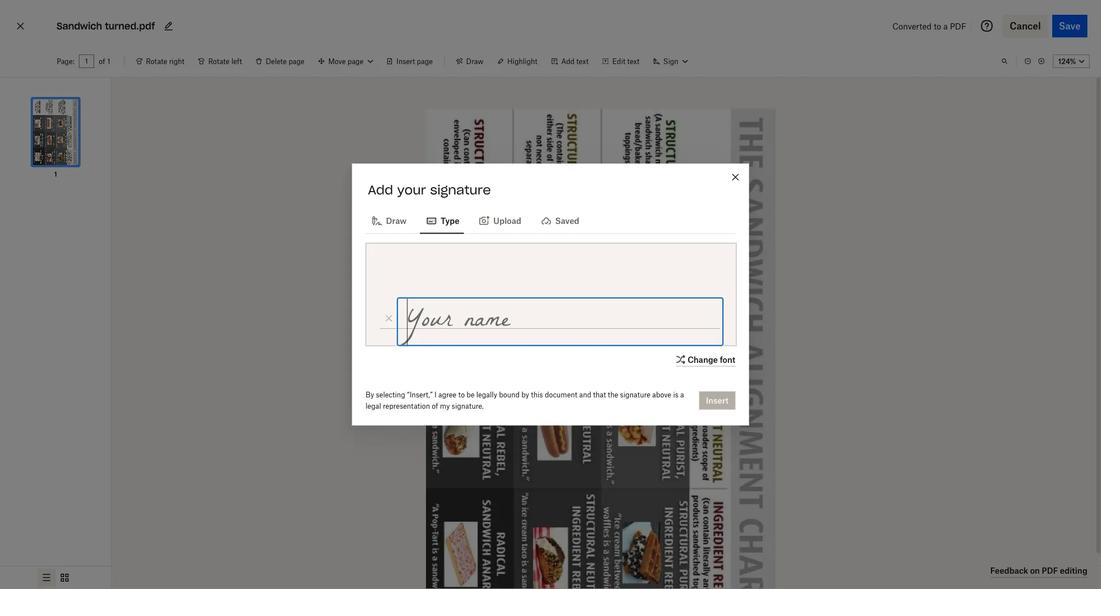 Task type: locate. For each thing, give the bounding box(es) containing it.
0 vertical spatial to
[[935, 21, 942, 31]]

insert
[[397, 57, 415, 66]]

2 page from the left
[[417, 57, 433, 66]]

2 text from the left
[[628, 57, 640, 66]]

delete page button
[[249, 52, 312, 70]]

None number field
[[85, 57, 89, 66]]

tab list
[[366, 207, 736, 234]]

1 vertical spatial a
[[681, 391, 685, 400]]

be
[[467, 391, 475, 400]]

rotate left button
[[191, 52, 249, 70]]

tab list inside add your signature dialog
[[366, 207, 736, 234]]

turned.pdf
[[105, 20, 155, 32]]

page right "insert" on the left top of page
[[417, 57, 433, 66]]

0 vertical spatial add
[[562, 57, 575, 66]]

add inside dialog
[[368, 182, 393, 198]]

this
[[531, 391, 543, 400]]

draw left highlight button
[[467, 57, 484, 66]]

0 horizontal spatial rotate
[[146, 57, 167, 66]]

text inside button
[[628, 57, 640, 66]]

tab list containing draw
[[366, 207, 736, 234]]

1 vertical spatial 1
[[54, 170, 57, 179]]

insert page
[[397, 57, 433, 66]]

converted
[[893, 21, 932, 31]]

font
[[720, 355, 736, 365]]

0 horizontal spatial 1
[[54, 170, 57, 179]]

and
[[580, 391, 592, 400]]

0 horizontal spatial add
[[368, 182, 393, 198]]

by
[[366, 391, 374, 400]]

0 horizontal spatial text
[[577, 57, 589, 66]]

option group
[[0, 567, 111, 590]]

a
[[944, 21, 949, 31], [681, 391, 685, 400]]

i
[[435, 391, 437, 400]]

draw inside draw button
[[467, 57, 484, 66]]

draw
[[467, 57, 484, 66], [386, 216, 407, 226]]

add
[[562, 57, 575, 66], [368, 182, 393, 198]]

1 horizontal spatial text
[[628, 57, 640, 66]]

to left the be
[[459, 391, 465, 400]]

a left pdf
[[944, 21, 949, 31]]

document
[[545, 391, 578, 400]]

of inside by selecting "insert," i agree to be legally bound by this document and that the signature above is a legal representation of my signature.
[[432, 403, 438, 411]]

the
[[608, 391, 619, 400]]

add right highlight
[[562, 57, 575, 66]]

rotate left
[[208, 57, 242, 66]]

to inside by selecting "insert," i agree to be legally bound by this document and that the signature above is a legal representation of my signature.
[[459, 391, 465, 400]]

1 horizontal spatial draw
[[467, 57, 484, 66]]

text inside button
[[577, 57, 589, 66]]

text
[[577, 57, 589, 66], [628, 57, 640, 66]]

1 horizontal spatial a
[[944, 21, 949, 31]]

0 vertical spatial draw
[[467, 57, 484, 66]]

1 vertical spatial signature
[[621, 391, 651, 400]]

edit
[[613, 57, 626, 66]]

signature up type
[[431, 182, 491, 198]]

rotate right button
[[129, 52, 191, 70]]

2 rotate from the left
[[208, 57, 230, 66]]

1 rotate from the left
[[146, 57, 167, 66]]

Button to change sidebar list view to grid view radio
[[56, 569, 74, 588]]

1 vertical spatial of
[[432, 403, 438, 411]]

text left "edit" at right
[[577, 57, 589, 66]]

delete
[[266, 57, 287, 66]]

insert page button
[[380, 52, 440, 70]]

a right is
[[681, 391, 685, 400]]

legal
[[366, 403, 381, 411]]

to left pdf
[[935, 21, 942, 31]]

rotate left right
[[146, 57, 167, 66]]

0 vertical spatial signature
[[431, 182, 491, 198]]

pdf
[[951, 21, 967, 31]]

1 page from the left
[[289, 57, 305, 66]]

Your name text field
[[398, 298, 724, 346]]

rotate inside "button"
[[208, 57, 230, 66]]

signature right the the
[[621, 391, 651, 400]]

1 horizontal spatial 1
[[107, 57, 110, 66]]

agree
[[439, 391, 457, 400]]

page inside insert page button
[[417, 57, 433, 66]]

draw button
[[450, 52, 491, 70]]

0 horizontal spatial of
[[99, 57, 105, 66]]

of 1
[[99, 57, 110, 66]]

of left my
[[432, 403, 438, 411]]

add for add your signature
[[368, 182, 393, 198]]

1
[[107, 57, 110, 66], [54, 170, 57, 179]]

1 horizontal spatial signature
[[621, 391, 651, 400]]

1 horizontal spatial of
[[432, 403, 438, 411]]

1 horizontal spatial rotate
[[208, 57, 230, 66]]

rotate left left
[[208, 57, 230, 66]]

page right delete on the top left of page
[[289, 57, 305, 66]]

add left your
[[368, 182, 393, 198]]

page inside "delete page" button
[[289, 57, 305, 66]]

draw down your
[[386, 216, 407, 226]]

to
[[935, 21, 942, 31], [459, 391, 465, 400]]

of down sandwich turned.pdf on the top left
[[99, 57, 105, 66]]

0 horizontal spatial to
[[459, 391, 465, 400]]

text right "edit" at right
[[628, 57, 640, 66]]

above
[[653, 391, 672, 400]]

rotate inside button
[[146, 57, 167, 66]]

draw inside add your signature dialog
[[386, 216, 407, 226]]

1 horizontal spatial add
[[562, 57, 575, 66]]

page
[[289, 57, 305, 66], [417, 57, 433, 66]]

0 horizontal spatial draw
[[386, 216, 407, 226]]

1 vertical spatial add
[[368, 182, 393, 198]]

signature
[[431, 182, 491, 198], [621, 391, 651, 400]]

page:
[[57, 57, 74, 66]]

0 horizontal spatial page
[[289, 57, 305, 66]]

1 horizontal spatial page
[[417, 57, 433, 66]]

of
[[99, 57, 105, 66], [432, 403, 438, 411]]

change
[[688, 355, 718, 365]]

1 vertical spatial draw
[[386, 216, 407, 226]]

edit text button
[[596, 52, 647, 70]]

0 horizontal spatial a
[[681, 391, 685, 400]]

add inside button
[[562, 57, 575, 66]]

1 text from the left
[[577, 57, 589, 66]]

rotate
[[146, 57, 167, 66], [208, 57, 230, 66]]

highlight button
[[491, 52, 545, 70]]

1 vertical spatial to
[[459, 391, 465, 400]]

upload
[[494, 216, 522, 226]]



Task type: describe. For each thing, give the bounding box(es) containing it.
page for insert page
[[417, 57, 433, 66]]

selecting
[[376, 391, 405, 400]]

sandwich turned.pdf
[[57, 20, 155, 32]]

change font button
[[675, 353, 736, 367]]

1 horizontal spatial to
[[935, 21, 942, 31]]

left
[[232, 57, 242, 66]]

page 1. selected thumbnail preview element
[[19, 87, 92, 180]]

0 vertical spatial a
[[944, 21, 949, 31]]

add text button
[[545, 52, 596, 70]]

edit text
[[613, 57, 640, 66]]

converted to a pdf
[[893, 21, 967, 31]]

add for add text
[[562, 57, 575, 66]]

page for delete page
[[289, 57, 305, 66]]

Button to change sidebar grid view to list view radio
[[37, 569, 56, 588]]

rotate for rotate left
[[208, 57, 230, 66]]

signature inside by selecting "insert," i agree to be legally bound by this document and that the signature above is a legal representation of my signature.
[[621, 391, 651, 400]]

signature.
[[452, 403, 484, 411]]

type
[[441, 216, 460, 226]]

cancel image
[[14, 17, 27, 35]]

change font
[[688, 355, 736, 365]]

my
[[440, 403, 450, 411]]

bound
[[499, 391, 520, 400]]

your
[[397, 182, 427, 198]]

delete page
[[266, 57, 305, 66]]

"insert,"
[[407, 391, 433, 400]]

representation
[[383, 403, 430, 411]]

is
[[674, 391, 679, 400]]

saved
[[556, 216, 580, 226]]

text for add text
[[577, 57, 589, 66]]

0 vertical spatial of
[[99, 57, 105, 66]]

add text
[[562, 57, 589, 66]]

that
[[594, 391, 606, 400]]

text for edit text
[[628, 57, 640, 66]]

legally
[[477, 391, 498, 400]]

sandwich
[[57, 20, 102, 32]]

0 vertical spatial 1
[[107, 57, 110, 66]]

by selecting "insert," i agree to be legally bound by this document and that the signature above is a legal representation of my signature.
[[366, 391, 685, 411]]

right
[[169, 57, 185, 66]]

highlight
[[508, 57, 538, 66]]

by
[[522, 391, 530, 400]]

rotate right
[[146, 57, 185, 66]]

add your signature
[[368, 182, 491, 198]]

add your signature dialog
[[352, 164, 750, 426]]

rotate for rotate right
[[146, 57, 167, 66]]

0 horizontal spatial signature
[[431, 182, 491, 198]]

a inside by selecting "insert," i agree to be legally bound by this document and that the signature above is a legal representation of my signature.
[[681, 391, 685, 400]]



Task type: vqa. For each thing, say whether or not it's contained in the screenshot.
Your name text field
yes



